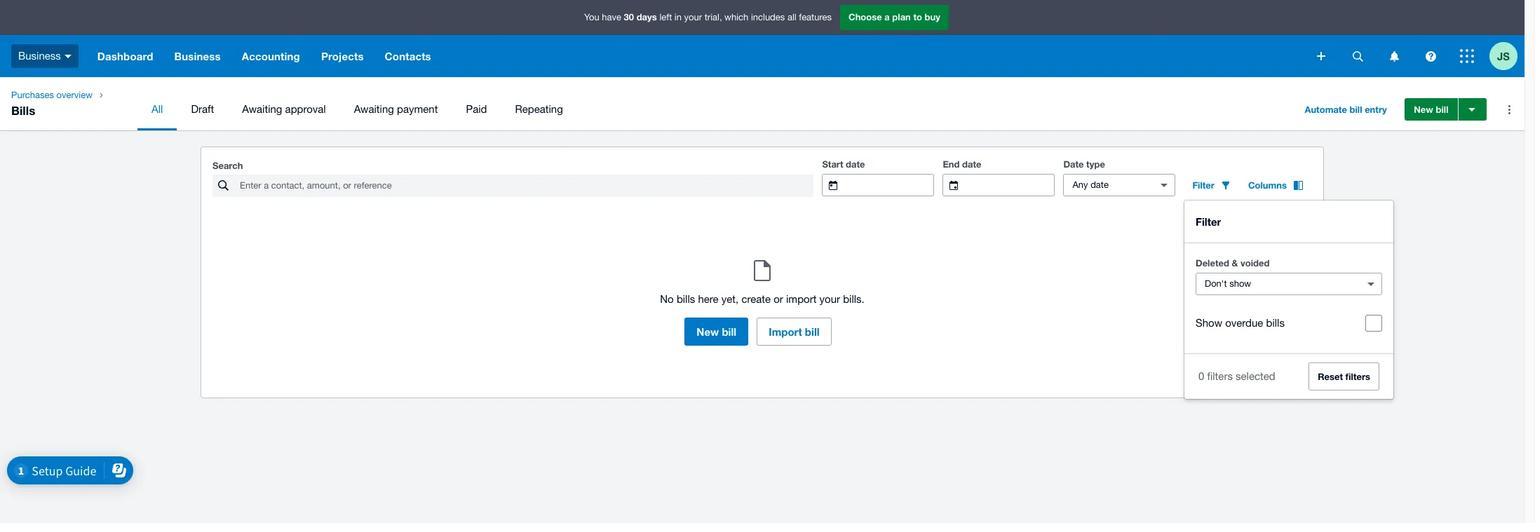 Task type: locate. For each thing, give the bounding box(es) containing it.
menu
[[138, 88, 1286, 130]]

have
[[602, 12, 622, 23]]

your right in
[[684, 12, 702, 23]]

new down here
[[697, 326, 719, 338]]

bills
[[677, 293, 695, 305], [1267, 317, 1285, 329]]

2 awaiting from the left
[[354, 103, 394, 115]]

business up draft
[[174, 50, 221, 62]]

bill down yet,
[[722, 326, 737, 338]]

new bill down here
[[697, 326, 737, 338]]

purchases overview
[[11, 90, 93, 100]]

1 horizontal spatial awaiting
[[354, 103, 394, 115]]

bill for new bill button within bills navigation
[[1437, 104, 1449, 115]]

Search field
[[239, 175, 814, 196]]

filters for 0
[[1208, 370, 1233, 382]]

import bill
[[769, 326, 820, 338]]

bills right the overdue
[[1267, 317, 1285, 329]]

new right entry
[[1415, 104, 1434, 115]]

0 horizontal spatial new bill
[[697, 326, 737, 338]]

reset filters button
[[1309, 363, 1380, 391]]

end
[[943, 159, 960, 170]]

Deleted & voided field
[[1197, 274, 1356, 295]]

0 horizontal spatial new bill button
[[685, 318, 749, 346]]

date for start date
[[846, 159, 865, 170]]

your left the 'bills.'
[[820, 293, 841, 305]]

new bill button right entry
[[1405, 98, 1458, 121]]

0 vertical spatial new bill button
[[1405, 98, 1458, 121]]

overview
[[57, 90, 93, 100]]

all
[[152, 103, 163, 115]]

new bill right entry
[[1415, 104, 1449, 115]]

js button
[[1490, 35, 1525, 77]]

new bill button down here
[[685, 318, 749, 346]]

business up purchases
[[18, 50, 61, 62]]

1 horizontal spatial filters
[[1346, 371, 1371, 382]]

repeating
[[515, 103, 563, 115]]

2 date from the left
[[963, 159, 982, 170]]

or
[[774, 293, 784, 305]]

1 horizontal spatial svg image
[[1318, 52, 1326, 60]]

1 awaiting from the left
[[242, 103, 282, 115]]

filters
[[1208, 370, 1233, 382], [1346, 371, 1371, 382]]

0 horizontal spatial your
[[684, 12, 702, 23]]

date right end
[[963, 159, 982, 170]]

0 horizontal spatial awaiting
[[242, 103, 282, 115]]

your
[[684, 12, 702, 23], [820, 293, 841, 305]]

1 horizontal spatial new bill
[[1415, 104, 1449, 115]]

purchases
[[11, 90, 54, 100]]

new bill button inside bills navigation
[[1405, 98, 1458, 121]]

navigation
[[87, 35, 1308, 77]]

end date
[[943, 159, 982, 170]]

0 vertical spatial bills
[[677, 293, 695, 305]]

business button
[[164, 35, 231, 77]]

1 vertical spatial bills
[[1267, 317, 1285, 329]]

reset
[[1318, 371, 1344, 382]]

features
[[799, 12, 832, 23]]

date
[[846, 159, 865, 170], [963, 159, 982, 170]]

menu containing all
[[138, 88, 1286, 130]]

1 horizontal spatial your
[[820, 293, 841, 305]]

show
[[1196, 317, 1223, 329]]

bills right no
[[677, 293, 695, 305]]

svg image up overview
[[64, 55, 71, 58]]

js
[[1498, 49, 1511, 62]]

projects button
[[311, 35, 374, 77]]

new bill
[[1415, 104, 1449, 115], [697, 326, 737, 338]]

30
[[624, 11, 634, 23]]

1 vertical spatial new bill button
[[685, 318, 749, 346]]

0 horizontal spatial business
[[18, 50, 61, 62]]

new
[[1415, 104, 1434, 115], [697, 326, 719, 338]]

dashboard
[[97, 50, 153, 62]]

filter group
[[1185, 201, 1394, 399]]

columns button
[[1240, 174, 1313, 196]]

svg image
[[1318, 52, 1326, 60], [64, 55, 71, 58]]

1 horizontal spatial business
[[174, 50, 221, 62]]

date right start
[[846, 159, 865, 170]]

repeating link
[[501, 88, 577, 130]]

Date type field
[[1065, 175, 1149, 196]]

bill left entry
[[1350, 104, 1363, 115]]

1 horizontal spatial bills
[[1267, 317, 1285, 329]]

bill inside "popup button"
[[1350, 104, 1363, 115]]

automate bill entry
[[1305, 104, 1388, 115]]

menu inside bills navigation
[[138, 88, 1286, 130]]

filter inside button
[[1193, 180, 1215, 191]]

1 vertical spatial filter
[[1196, 215, 1222, 228]]

accounting
[[242, 50, 300, 62]]

filter left the columns
[[1193, 180, 1215, 191]]

1 horizontal spatial new bill button
[[1405, 98, 1458, 121]]

banner containing js
[[0, 0, 1525, 77]]

bill inside button
[[805, 326, 820, 338]]

create
[[742, 293, 771, 305]]

new bill button
[[1405, 98, 1458, 121], [685, 318, 749, 346]]

filters right reset
[[1346, 371, 1371, 382]]

no
[[660, 293, 674, 305]]

reset filters
[[1318, 371, 1371, 382]]

approval
[[285, 103, 326, 115]]

0 horizontal spatial new
[[697, 326, 719, 338]]

1 horizontal spatial date
[[963, 159, 982, 170]]

bill right entry
[[1437, 104, 1449, 115]]

bill for bottom new bill button
[[722, 326, 737, 338]]

1 horizontal spatial new
[[1415, 104, 1434, 115]]

automate bill entry button
[[1297, 98, 1396, 121]]

import
[[786, 293, 817, 305]]

filters inside button
[[1346, 371, 1371, 382]]

filters right 0
[[1208, 370, 1233, 382]]

deleted
[[1196, 257, 1230, 269]]

awaiting approval link
[[228, 88, 340, 130]]

bill
[[1350, 104, 1363, 115], [1437, 104, 1449, 115], [722, 326, 737, 338], [805, 326, 820, 338]]

bills inside filter group
[[1267, 317, 1285, 329]]

0 horizontal spatial date
[[846, 159, 865, 170]]

bill for automate bill entry "popup button" on the right top of page
[[1350, 104, 1363, 115]]

accounting button
[[231, 35, 311, 77]]

columns
[[1249, 180, 1287, 191]]

start
[[823, 159, 844, 170]]

business
[[18, 50, 61, 62], [174, 50, 221, 62]]

type
[[1087, 159, 1106, 170]]

awaiting left approval
[[242, 103, 282, 115]]

you have 30 days left in your trial, which includes all features
[[584, 11, 832, 23]]

banner
[[0, 0, 1525, 77]]

awaiting for awaiting approval
[[242, 103, 282, 115]]

0 horizontal spatial svg image
[[64, 55, 71, 58]]

awaiting
[[242, 103, 282, 115], [354, 103, 394, 115]]

choose a plan to buy
[[849, 11, 941, 23]]

filter down filter button
[[1196, 215, 1222, 228]]

purchases overview link
[[6, 88, 98, 102]]

0 vertical spatial new bill
[[1415, 104, 1449, 115]]

0 vertical spatial your
[[684, 12, 702, 23]]

0 horizontal spatial filters
[[1208, 370, 1233, 382]]

bill right import
[[805, 326, 820, 338]]

entry
[[1365, 104, 1388, 115]]

date for end date
[[963, 159, 982, 170]]

filter
[[1193, 180, 1215, 191], [1196, 215, 1222, 228]]

selected
[[1236, 370, 1276, 382]]

svg image up automate
[[1318, 52, 1326, 60]]

0 vertical spatial new
[[1415, 104, 1434, 115]]

svg image
[[1461, 49, 1475, 63], [1353, 51, 1364, 61], [1390, 51, 1399, 61], [1426, 51, 1437, 61]]

voided
[[1241, 257, 1270, 269]]

awaiting payment
[[354, 103, 438, 115]]

show overdue bills
[[1196, 317, 1285, 329]]

0 vertical spatial filter
[[1193, 180, 1215, 191]]

awaiting left "payment" at the left top of page
[[354, 103, 394, 115]]

1 date from the left
[[846, 159, 865, 170]]

new inside bills navigation
[[1415, 104, 1434, 115]]

all link
[[138, 88, 177, 130]]



Task type: vqa. For each thing, say whether or not it's contained in the screenshot.
now
no



Task type: describe. For each thing, give the bounding box(es) containing it.
plan
[[893, 11, 911, 23]]

awaiting approval
[[242, 103, 326, 115]]

you
[[584, 12, 600, 23]]

awaiting payment link
[[340, 88, 452, 130]]

here
[[698, 293, 719, 305]]

import bill button
[[757, 318, 832, 346]]

days
[[637, 11, 657, 23]]

to
[[914, 11, 923, 23]]

End date field
[[970, 175, 1055, 196]]

projects
[[321, 50, 364, 62]]

paid link
[[452, 88, 501, 130]]

payment
[[397, 103, 438, 115]]

choose
[[849, 11, 882, 23]]

overdue
[[1226, 317, 1264, 329]]

deleted & voided
[[1196, 257, 1270, 269]]

date type
[[1064, 159, 1106, 170]]

trial,
[[705, 12, 722, 23]]

a
[[885, 11, 890, 23]]

search
[[213, 160, 243, 171]]

bills
[[11, 103, 35, 118]]

bill for import bill button
[[805, 326, 820, 338]]

0
[[1199, 370, 1205, 382]]

paid
[[466, 103, 487, 115]]

automate
[[1305, 104, 1348, 115]]

which
[[725, 12, 749, 23]]

all
[[788, 12, 797, 23]]

business button
[[0, 35, 87, 77]]

1 vertical spatial new bill
[[697, 326, 737, 338]]

filters for reset
[[1346, 371, 1371, 382]]

yet,
[[722, 293, 739, 305]]

filter button
[[1185, 174, 1240, 196]]

dashboard link
[[87, 35, 164, 77]]

navigation containing dashboard
[[87, 35, 1308, 77]]

&
[[1232, 257, 1239, 269]]

business inside dropdown button
[[174, 50, 221, 62]]

1 vertical spatial your
[[820, 293, 841, 305]]

draft link
[[177, 88, 228, 130]]

awaiting for awaiting payment
[[354, 103, 394, 115]]

your inside 'you have 30 days left in your trial, which includes all features'
[[684, 12, 702, 23]]

overflow menu image
[[1496, 95, 1524, 123]]

svg image inside business popup button
[[64, 55, 71, 58]]

0 horizontal spatial bills
[[677, 293, 695, 305]]

no bills here yet, create or import your bills.
[[660, 293, 865, 305]]

0 filters selected
[[1199, 370, 1276, 382]]

draft
[[191, 103, 214, 115]]

includes
[[751, 12, 785, 23]]

1 vertical spatial new
[[697, 326, 719, 338]]

contacts button
[[374, 35, 442, 77]]

new bill inside bills navigation
[[1415, 104, 1449, 115]]

left
[[660, 12, 672, 23]]

buy
[[925, 11, 941, 23]]

in
[[675, 12, 682, 23]]

date
[[1064, 159, 1084, 170]]

contacts
[[385, 50, 431, 62]]

start date
[[823, 159, 865, 170]]

Start date field
[[849, 175, 934, 196]]

bills.
[[843, 293, 865, 305]]

filter inside group
[[1196, 215, 1222, 228]]

bills navigation
[[0, 77, 1525, 130]]

import
[[769, 326, 802, 338]]

business inside popup button
[[18, 50, 61, 62]]



